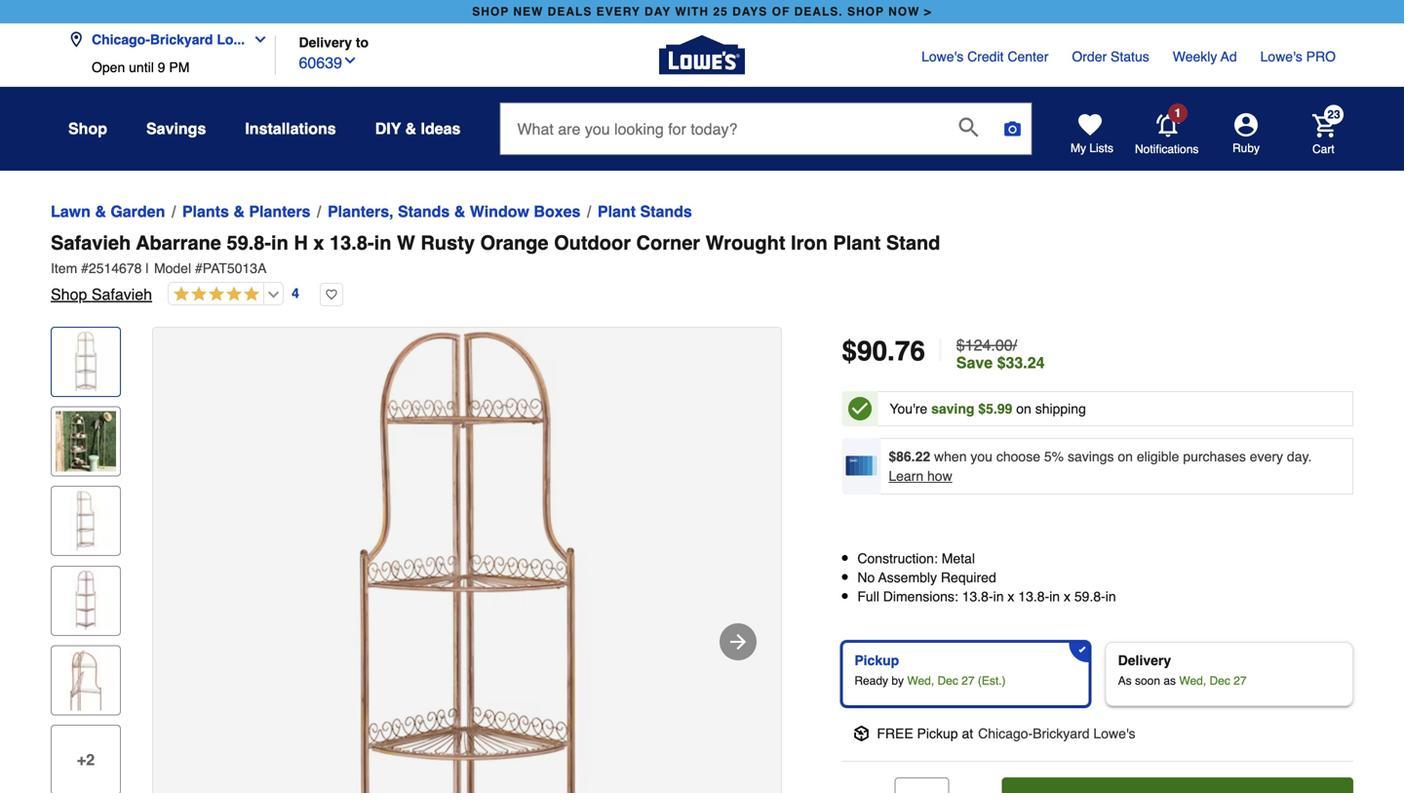 Task type: describe. For each thing, give the bounding box(es) containing it.
wrought
[[706, 232, 786, 254]]

1 # from the left
[[81, 260, 89, 276]]

heart outline image
[[320, 283, 343, 306]]

ruby button
[[1200, 113, 1293, 156]]

chicago- for chicago-brickyard lo...
[[92, 32, 150, 47]]

my lists
[[1071, 141, 1114, 155]]

Search Query text field
[[501, 103, 944, 154]]

wed, inside delivery as soon as wed, dec 27
[[1180, 692, 1207, 706]]

90
[[857, 336, 888, 367]]

open until 9 pm
[[92, 60, 190, 75]]

lowe's pro link
[[1261, 47, 1336, 66]]

boxes
[[534, 202, 581, 220]]

deals
[[548, 5, 592, 19]]

delivery for as
[[1119, 670, 1172, 686]]

delivery to
[[299, 35, 369, 50]]

corner
[[636, 232, 700, 254]]

weekly
[[1173, 49, 1218, 64]]

chicago-brickyard lo...
[[92, 32, 245, 47]]

shop for shop
[[68, 119, 107, 138]]

arrow right image
[[727, 630, 750, 654]]

to
[[356, 35, 369, 50]]

location image
[[68, 32, 84, 47]]

check circle filled image
[[849, 397, 872, 420]]

construction:
[[858, 569, 938, 584]]

chevron down image
[[342, 53, 358, 68]]

shop button
[[68, 111, 107, 146]]

25
[[713, 5, 728, 19]]

& for plants
[[233, 202, 245, 220]]

plant stands link
[[598, 200, 692, 223]]

choose
[[997, 449, 1041, 464]]

diy & ideas
[[375, 119, 461, 138]]

& for lawn
[[95, 202, 106, 220]]

of
[[772, 5, 790, 19]]

as
[[1119, 692, 1132, 706]]

13.8-
[[330, 232, 374, 254]]

2514678
[[89, 260, 142, 276]]

rusty
[[421, 232, 475, 254]]

weekly ad link
[[1173, 47, 1237, 66]]

construction: metal no assembly required
[[858, 569, 997, 603]]

savings
[[1068, 449, 1114, 464]]

shop safavieh
[[51, 285, 152, 303]]

learn how button
[[889, 466, 953, 486]]

option group containing pickup
[[834, 652, 1362, 732]]

item
[[51, 260, 77, 276]]

iron
[[791, 232, 828, 254]]

$86.22
[[889, 449, 931, 464]]

diy & ideas button
[[375, 111, 461, 146]]

on inside $86.22 when you choose 5% savings on eligible purchases every day. learn how
[[1118, 449, 1133, 464]]

plant stands
[[598, 202, 692, 220]]

27 inside delivery as soon as wed, dec 27
[[1234, 692, 1247, 706]]

safavieh  #pat5013a - thumbnail2 image
[[56, 411, 116, 472]]

orange
[[480, 232, 549, 254]]

ideas
[[421, 119, 461, 138]]

my
[[1071, 141, 1087, 155]]

assembly
[[879, 588, 937, 603]]

$124.00
[[957, 336, 1013, 354]]

$
[[842, 336, 857, 367]]

purchases
[[1184, 449, 1247, 464]]

lowe's credit center
[[922, 49, 1049, 64]]

window
[[470, 202, 530, 220]]

metal
[[942, 569, 975, 584]]

notifications
[[1135, 142, 1199, 156]]

23
[[1328, 108, 1341, 121]]

until
[[129, 60, 154, 75]]

wed, inside pickup ready by wed, dec 27 (est.)
[[908, 692, 935, 706]]

you're saving $5.99 on shipping
[[890, 401, 1087, 417]]

status
[[1111, 49, 1150, 64]]

safavieh  #pat5013a - thumbnail image
[[56, 332, 116, 392]]

cart
[[1313, 142, 1335, 156]]

delivery as soon as wed, dec 27
[[1119, 670, 1247, 706]]

soon
[[1135, 692, 1161, 706]]

5%
[[1045, 449, 1064, 464]]

pickup ready by wed, dec 27 (est.)
[[855, 670, 1006, 706]]

lawn & garden link
[[51, 200, 165, 223]]

garden
[[111, 202, 165, 220]]

shipping
[[1036, 401, 1087, 417]]

order
[[1072, 49, 1107, 64]]

credit
[[968, 49, 1004, 64]]

day
[[645, 5, 671, 19]]

outdoor
[[554, 232, 631, 254]]

dec inside pickup ready by wed, dec 27 (est.)
[[938, 692, 959, 706]]

planters
[[249, 202, 311, 220]]

lowe's for lowe's credit center
[[922, 49, 964, 64]]

ruby
[[1233, 141, 1260, 155]]

& for diy
[[405, 119, 417, 138]]

eligible
[[1137, 449, 1180, 464]]

safavieh  #pat5013a - thumbnail3 image
[[56, 491, 116, 551]]

plants & planters link
[[182, 200, 311, 223]]

27 inside pickup ready by wed, dec 27 (est.)
[[962, 692, 975, 706]]

you're
[[890, 401, 928, 417]]

installations
[[245, 119, 336, 138]]

lists
[[1090, 141, 1114, 155]]

dec inside delivery as soon as wed, dec 27
[[1210, 692, 1231, 706]]

ready
[[855, 692, 889, 706]]

lowe's home improvement notification center image
[[1157, 114, 1180, 137]]



Task type: vqa. For each thing, say whether or not it's contained in the screenshot.
vary
no



Task type: locate. For each thing, give the bounding box(es) containing it.
safavieh  #pat5013a - thumbnail5 image
[[56, 650, 116, 710]]

2 shop from the left
[[848, 5, 885, 19]]

0 vertical spatial on
[[1017, 401, 1032, 417]]

shop left now
[[848, 5, 885, 19]]

installations button
[[245, 111, 336, 146]]

0 horizontal spatial plant
[[598, 202, 636, 220]]

new
[[513, 5, 544, 19]]

on right $5.99
[[1017, 401, 1032, 417]]

+2 button
[[51, 725, 121, 793]]

lawn & garden
[[51, 202, 165, 220]]

plant inside the safavieh abarrane 59.8-in h x 13.8-in w rusty orange outdoor corner wrought iron plant stand item # 2514678 | model # pat5013a
[[833, 232, 881, 254]]

brickyard
[[150, 32, 213, 47], [1033, 744, 1090, 759]]

x
[[313, 232, 324, 254]]

1 horizontal spatial in
[[374, 232, 392, 254]]

safavieh
[[51, 232, 131, 254], [92, 285, 152, 303]]

chicago- up open
[[92, 32, 150, 47]]

lowe's left pro
[[1261, 49, 1303, 64]]

2 horizontal spatial lowe's
[[1261, 49, 1303, 64]]

& right lawn
[[95, 202, 106, 220]]

2 # from the left
[[195, 260, 203, 276]]

planters, stands & window boxes link
[[328, 200, 581, 223]]

every
[[597, 5, 641, 19]]

dec right the as
[[1210, 692, 1231, 706]]

1 vertical spatial chicago-
[[979, 744, 1033, 759]]

2 wed, from the left
[[1180, 692, 1207, 706]]

1 horizontal spatial wed,
[[1180, 692, 1207, 706]]

| right the 76
[[937, 334, 945, 368]]

on
[[1017, 401, 1032, 417], [1118, 449, 1133, 464]]

stands for planters,
[[398, 202, 450, 220]]

lawn
[[51, 202, 91, 220]]

0 horizontal spatial stands
[[398, 202, 450, 220]]

0 horizontal spatial on
[[1017, 401, 1032, 417]]

delivery up 60639
[[299, 35, 352, 50]]

model
[[154, 260, 191, 276]]

76
[[895, 336, 926, 367]]

safavieh inside the safavieh abarrane 59.8-in h x 13.8-in w rusty orange outdoor corner wrought iron plant stand item # 2514678 | model # pat5013a
[[51, 232, 131, 254]]

pat5013a
[[203, 260, 267, 276]]

1 shop from the left
[[472, 5, 509, 19]]

1 horizontal spatial #
[[195, 260, 203, 276]]

59.8-
[[227, 232, 271, 254]]

pm
[[169, 60, 190, 75]]

abarrane
[[136, 232, 221, 254]]

#
[[81, 260, 89, 276], [195, 260, 203, 276]]

4
[[292, 285, 299, 301]]

1 horizontal spatial lowe's
[[1094, 744, 1136, 759]]

1 dec from the left
[[938, 692, 959, 706]]

& up 59.8- on the top
[[233, 202, 245, 220]]

pro
[[1307, 49, 1336, 64]]

1 stands from the left
[[398, 202, 450, 220]]

shop left new
[[472, 5, 509, 19]]

brickyard inside button
[[150, 32, 213, 47]]

planters,
[[328, 202, 394, 220]]

0 horizontal spatial shop
[[472, 5, 509, 19]]

27
[[962, 692, 975, 706], [1234, 692, 1247, 706]]

1 vertical spatial brickyard
[[1033, 744, 1090, 759]]

by
[[892, 692, 904, 706]]

shop
[[472, 5, 509, 19], [848, 5, 885, 19]]

safavieh abarrane 59.8-in h x 13.8-in w rusty orange outdoor corner wrought iron plant stand item # 2514678 | model # pat5013a
[[51, 232, 941, 276]]

0 horizontal spatial chicago-
[[92, 32, 150, 47]]

dec left (est.)
[[938, 692, 959, 706]]

1 27 from the left
[[962, 692, 975, 706]]

delivery for to
[[299, 35, 352, 50]]

0 vertical spatial brickyard
[[150, 32, 213, 47]]

brickyard for lo...
[[150, 32, 213, 47]]

chicago- inside button
[[92, 32, 150, 47]]

60639 button
[[299, 49, 358, 75]]

& right diy
[[405, 119, 417, 138]]

1 horizontal spatial chicago-
[[979, 744, 1033, 759]]

weekly ad
[[1173, 49, 1237, 64]]

0 horizontal spatial 27
[[962, 692, 975, 706]]

day.
[[1287, 449, 1312, 464]]

chicago-brickyard lowe's
[[979, 744, 1136, 759]]

1 horizontal spatial on
[[1118, 449, 1133, 464]]

| inside the safavieh abarrane 59.8-in h x 13.8-in w rusty orange outdoor corner wrought iron plant stand item # 2514678 | model # pat5013a
[[146, 260, 149, 276]]

safavieh  #pat5013a image
[[153, 328, 781, 793]]

0 horizontal spatial lowe's
[[922, 49, 964, 64]]

wed, right the as
[[1180, 692, 1207, 706]]

1 horizontal spatial 27
[[1234, 692, 1247, 706]]

how
[[928, 468, 953, 484]]

planters, stands & window boxes
[[328, 202, 581, 220]]

None search field
[[500, 102, 1032, 171]]

lo...
[[217, 32, 245, 47]]

0 vertical spatial delivery
[[299, 35, 352, 50]]

plant inside "link"
[[598, 202, 636, 220]]

in left h
[[271, 232, 289, 254]]

1 vertical spatial shop
[[51, 285, 87, 303]]

27 right the as
[[1234, 692, 1247, 706]]

2 in from the left
[[374, 232, 392, 254]]

shop for shop safavieh
[[51, 285, 87, 303]]

h
[[294, 232, 308, 254]]

# right item on the top left of the page
[[81, 260, 89, 276]]

stands up corner
[[640, 202, 692, 220]]

0 vertical spatial chicago-
[[92, 32, 150, 47]]

& up rusty
[[454, 202, 466, 220]]

lowe's home improvement cart image
[[1313, 114, 1336, 137]]

1 vertical spatial delivery
[[1119, 670, 1172, 686]]

days
[[733, 5, 768, 19]]

wed, right by
[[908, 692, 935, 706]]

safavieh up 2514678
[[51, 232, 131, 254]]

0 horizontal spatial |
[[146, 260, 149, 276]]

& inside button
[[405, 119, 417, 138]]

plant right 'iron'
[[833, 232, 881, 254]]

0 vertical spatial plant
[[598, 202, 636, 220]]

lowe's home improvement logo image
[[659, 12, 745, 98]]

when
[[935, 449, 967, 464]]

$5.99
[[979, 401, 1013, 417]]

item number 2 5 1 4 6 7 8 and model number p a t 5 0 1 3 a element
[[51, 258, 1354, 278]]

0 horizontal spatial wed,
[[908, 692, 935, 706]]

stands
[[398, 202, 450, 220], [640, 202, 692, 220]]

save $33.24
[[957, 354, 1045, 372]]

ad
[[1221, 49, 1237, 64]]

5 stars image
[[169, 286, 260, 304]]

w
[[397, 232, 415, 254]]

now
[[889, 5, 920, 19]]

on left eligible
[[1118, 449, 1133, 464]]

open
[[92, 60, 125, 75]]

lowe's credit center link
[[922, 47, 1049, 66]]

0 horizontal spatial brickyard
[[150, 32, 213, 47]]

stands for plant
[[640, 202, 692, 220]]

stands inside "link"
[[640, 202, 692, 220]]

chicago- down (est.)
[[979, 744, 1033, 759]]

$ 90 . 76
[[842, 336, 926, 367]]

no
[[858, 588, 875, 603]]

60639
[[299, 54, 342, 72]]

chevron down image
[[245, 32, 268, 47]]

1 vertical spatial |
[[937, 334, 945, 368]]

0 vertical spatial shop
[[68, 119, 107, 138]]

chicago-brickyard lo... button
[[68, 20, 276, 60]]

learn
[[889, 468, 924, 484]]

safavieh down 2514678
[[92, 285, 152, 303]]

option group
[[834, 652, 1362, 732]]

savings button
[[146, 111, 206, 146]]

1 horizontal spatial plant
[[833, 232, 881, 254]]

1 horizontal spatial shop
[[848, 5, 885, 19]]

order status
[[1072, 49, 1150, 64]]

2 dec from the left
[[1210, 692, 1231, 706]]

shop
[[68, 119, 107, 138], [51, 285, 87, 303]]

|
[[146, 260, 149, 276], [937, 334, 945, 368]]

.
[[888, 336, 895, 367]]

0 horizontal spatial delivery
[[299, 35, 352, 50]]

1 in from the left
[[271, 232, 289, 254]]

0 horizontal spatial dec
[[938, 692, 959, 706]]

1 horizontal spatial stands
[[640, 202, 692, 220]]

as
[[1164, 692, 1176, 706]]

1 vertical spatial on
[[1118, 449, 1133, 464]]

with
[[675, 5, 709, 19]]

shop down open
[[68, 119, 107, 138]]

lowe's left credit
[[922, 49, 964, 64]]

lowe's home improvement lists image
[[1079, 113, 1102, 137]]

&
[[405, 119, 417, 138], [95, 202, 106, 220], [233, 202, 245, 220], [454, 202, 466, 220]]

brickyard for lowe's
[[1033, 744, 1090, 759]]

27 left (est.)
[[962, 692, 975, 706]]

0 vertical spatial safavieh
[[51, 232, 131, 254]]

delivery
[[299, 35, 352, 50], [1119, 670, 1172, 686]]

search image
[[959, 117, 979, 137]]

lowe's
[[922, 49, 964, 64], [1261, 49, 1303, 64], [1094, 744, 1136, 759]]

deals.
[[795, 5, 843, 19]]

save
[[957, 354, 993, 372]]

diy
[[375, 119, 401, 138]]

in left "w"
[[374, 232, 392, 254]]

2 27 from the left
[[1234, 692, 1247, 706]]

0 horizontal spatial #
[[81, 260, 89, 276]]

plant
[[598, 202, 636, 220], [833, 232, 881, 254]]

lowe's down as
[[1094, 744, 1136, 759]]

safavieh  #pat5013a - thumbnail4 image
[[56, 570, 116, 631]]

camera image
[[1003, 119, 1023, 139]]

pickup
[[855, 670, 900, 686]]

every
[[1250, 449, 1284, 464]]

2 stands from the left
[[640, 202, 692, 220]]

1 vertical spatial plant
[[833, 232, 881, 254]]

1 horizontal spatial dec
[[1210, 692, 1231, 706]]

stands up "w"
[[398, 202, 450, 220]]

| left model
[[146, 260, 149, 276]]

1 vertical spatial safavieh
[[92, 285, 152, 303]]

0 vertical spatial |
[[146, 260, 149, 276]]

shop new deals every day with 25 days of deals. shop now > link
[[468, 0, 936, 23]]

shop down item on the top left of the page
[[51, 285, 87, 303]]

(est.)
[[978, 692, 1006, 706]]

plant up outdoor
[[598, 202, 636, 220]]

1 horizontal spatial brickyard
[[1033, 744, 1090, 759]]

1 horizontal spatial |
[[937, 334, 945, 368]]

1 wed, from the left
[[908, 692, 935, 706]]

chicago- for chicago-brickyard lowe's
[[979, 744, 1033, 759]]

delivery up soon
[[1119, 670, 1172, 686]]

you
[[971, 449, 993, 464]]

delivery inside delivery as soon as wed, dec 27
[[1119, 670, 1172, 686]]

$33.24
[[997, 354, 1045, 372]]

# right model
[[195, 260, 203, 276]]

my lists link
[[1071, 113, 1114, 156]]

lowe's for lowe's pro
[[1261, 49, 1303, 64]]

1 horizontal spatial delivery
[[1119, 670, 1172, 686]]

required
[[941, 588, 997, 603]]

0 horizontal spatial in
[[271, 232, 289, 254]]



